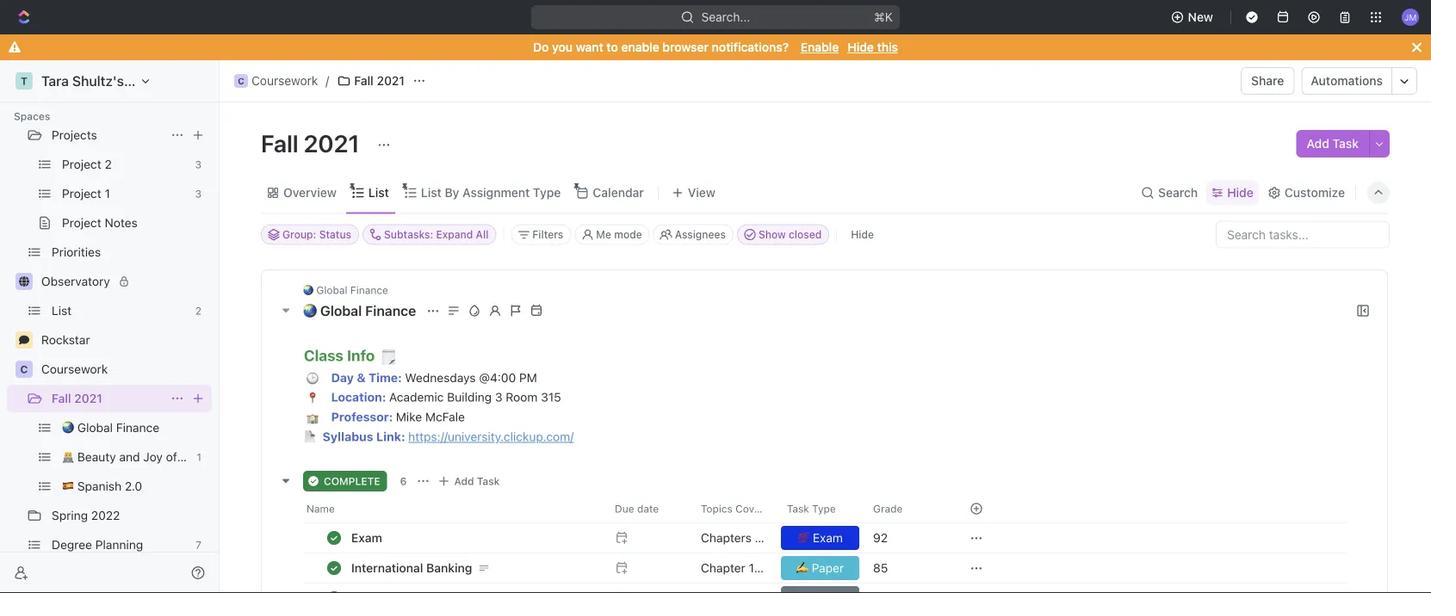 Task type: locate. For each thing, give the bounding box(es) containing it.
92 button
[[863, 522, 949, 553]]

1 horizontal spatial 2
[[195, 305, 202, 317]]

0 horizontal spatial coursework, , element
[[16, 361, 33, 378]]

coursework left the /
[[251, 74, 318, 88]]

1
[[105, 186, 110, 201], [197, 451, 202, 463]]

0 horizontal spatial 2021
[[74, 391, 102, 406]]

2 horizontal spatial fall
[[354, 74, 374, 88]]

1 vertical spatial coursework, , element
[[16, 361, 33, 378]]

task up name dropdown button
[[477, 475, 500, 487]]

1 vertical spatial c
[[20, 363, 28, 375]]

list for list link inside the sidebar 'navigation'
[[52, 304, 72, 318]]

c inside c coursework /
[[238, 76, 244, 86]]

1 exam from the left
[[351, 530, 382, 545]]

international
[[351, 561, 423, 575]]

list link up subtasks:
[[365, 181, 389, 205]]

🇪🇸
[[62, 479, 74, 493]]

1 horizontal spatial coursework, , element
[[234, 74, 248, 88]]

fall 2021 inside sidebar 'navigation'
[[52, 391, 102, 406]]

2 vertical spatial 🌏 global finance
[[62, 421, 159, 435]]

list left by
[[421, 186, 442, 200]]

c right the workspace
[[238, 76, 244, 86]]

finance down subtasks:
[[365, 302, 416, 319]]

1 horizontal spatial 1
[[197, 451, 202, 463]]

1 vertical spatial list link
[[52, 297, 188, 325]]

0 horizontal spatial add task
[[454, 475, 500, 487]]

1 horizontal spatial add task
[[1307, 137, 1359, 151]]

and
[[119, 450, 140, 464]]

fall 2021 link right the /
[[333, 71, 409, 91]]

1 vertical spatial add task button
[[434, 471, 507, 491]]

1 vertical spatial hide
[[1227, 186, 1254, 200]]

2 vertical spatial 🌏
[[62, 421, 74, 435]]

task type
[[787, 502, 836, 514]]

3 project from the top
[[62, 216, 101, 230]]

team space link
[[41, 92, 208, 120]]

hide left this
[[848, 40, 874, 54]]

c inside sidebar 'navigation'
[[20, 363, 28, 375]]

degree
[[52, 538, 92, 552]]

global inside 🌏 global finance link
[[77, 421, 113, 435]]

🇪🇸 spanish 2.0 link
[[62, 473, 208, 500]]

shultz's
[[72, 73, 124, 89]]

project up project 1
[[62, 157, 101, 171]]

👨‍💻 beauty and joy of computing link
[[62, 444, 242, 471]]

coursework, , element
[[234, 74, 248, 88], [16, 361, 33, 378]]

1 vertical spatial project
[[62, 186, 101, 201]]

2 project from the top
[[62, 186, 101, 201]]

priorities link
[[52, 239, 208, 266]]

1 vertical spatial 2
[[195, 305, 202, 317]]

project down project 1
[[62, 216, 101, 230]]

list up rockstar
[[52, 304, 72, 318]]

0 horizontal spatial 2
[[105, 157, 112, 171]]

add task button
[[1297, 130, 1369, 158], [434, 471, 507, 491]]

c down the comment 'icon'
[[20, 363, 28, 375]]

do
[[533, 40, 549, 54]]

1 horizontal spatial task
[[787, 502, 809, 514]]

3 for 2
[[195, 158, 202, 171]]

search
[[1158, 186, 1198, 200]]

enable
[[621, 40, 659, 54]]

add task up name dropdown button
[[454, 475, 500, 487]]

type up filters
[[533, 186, 561, 200]]

new
[[1188, 10, 1213, 24]]

1 vertical spatial add task
[[454, 475, 500, 487]]

add task
[[1307, 137, 1359, 151], [454, 475, 500, 487]]

finance up 'and' at left bottom
[[116, 421, 159, 435]]

coursework, , element inside sidebar 'navigation'
[[16, 361, 33, 378]]

2 vertical spatial 3
[[766, 530, 773, 545]]

0 vertical spatial add task button
[[1297, 130, 1369, 158]]

chapter
[[701, 561, 746, 575]]

type up 💯 exam
[[812, 502, 836, 514]]

comment image
[[19, 335, 29, 345]]

task inside "dropdown button"
[[787, 502, 809, 514]]

fall 2021 up overview
[[261, 129, 365, 157]]

c
[[238, 76, 244, 86], [20, 363, 28, 375]]

c coursework /
[[238, 74, 329, 88]]

user group image
[[18, 101, 31, 111]]

all
[[476, 229, 489, 241]]

hide right closed at right
[[851, 229, 874, 241]]

jm button
[[1397, 3, 1424, 31]]

0 horizontal spatial type
[[533, 186, 561, 200]]

💯 exam
[[798, 530, 843, 545]]

0 horizontal spatial list
[[52, 304, 72, 318]]

2 vertical spatial 2021
[[74, 391, 102, 406]]

type inside "dropdown button"
[[812, 502, 836, 514]]

show closed
[[759, 229, 822, 241]]

1&2
[[749, 561, 770, 575]]

list link
[[365, 181, 389, 205], [52, 297, 188, 325]]

tara shultz's workspace, , element
[[16, 72, 33, 90]]

2 horizontal spatial 2021
[[377, 74, 405, 88]]

2 up the rockstar link
[[195, 305, 202, 317]]

3 up project notes link
[[195, 188, 202, 200]]

fall right the /
[[354, 74, 374, 88]]

0 vertical spatial 3
[[195, 158, 202, 171]]

search...
[[701, 10, 751, 24]]

add
[[1307, 137, 1330, 151], [454, 475, 474, 487]]

1 horizontal spatial 2021
[[304, 129, 360, 157]]

hide button
[[844, 224, 881, 245]]

0 horizontal spatial fall
[[52, 391, 71, 406]]

1 vertical spatial coursework
[[41, 362, 108, 376]]

2 horizontal spatial task
[[1333, 137, 1359, 151]]

1 project from the top
[[62, 157, 101, 171]]

fall inside sidebar 'navigation'
[[52, 391, 71, 406]]

2021 inside sidebar 'navigation'
[[74, 391, 102, 406]]

2 exam from the left
[[813, 530, 843, 545]]

1 horizontal spatial list
[[368, 186, 389, 200]]

0 vertical spatial fall
[[354, 74, 374, 88]]

1 vertical spatial fall
[[261, 129, 298, 157]]

2021 down "coursework" "link"
[[74, 391, 102, 406]]

3 for 1
[[195, 188, 202, 200]]

exam right 💯
[[813, 530, 843, 545]]

1 horizontal spatial list link
[[365, 181, 389, 205]]

add task button up name dropdown button
[[434, 471, 507, 491]]

0 vertical spatial fall 2021 link
[[333, 71, 409, 91]]

2 vertical spatial task
[[787, 502, 809, 514]]

2 vertical spatial fall 2021
[[52, 391, 102, 406]]

do you want to enable browser notifications? enable hide this
[[533, 40, 898, 54]]

this
[[877, 40, 898, 54]]

0 vertical spatial c
[[238, 76, 244, 86]]

finance inside 🌏 global finance link
[[116, 421, 159, 435]]

0 horizontal spatial list link
[[52, 297, 188, 325]]

add up name dropdown button
[[454, 475, 474, 487]]

1 vertical spatial add
[[454, 475, 474, 487]]

3 right project 2 link
[[195, 158, 202, 171]]

international banking
[[351, 561, 472, 575]]

1 vertical spatial 1
[[197, 451, 202, 463]]

finance
[[350, 284, 388, 296], [365, 302, 416, 319], [116, 421, 159, 435]]

0 vertical spatial add
[[1307, 137, 1330, 151]]

1-
[[755, 530, 766, 545]]

add task button up the customize
[[1297, 130, 1369, 158]]

add task up the customize
[[1307, 137, 1359, 151]]

1 vertical spatial global
[[320, 302, 362, 319]]

0 vertical spatial fall 2021
[[354, 74, 405, 88]]

2 vertical spatial fall
[[52, 391, 71, 406]]

finance down status
[[350, 284, 388, 296]]

global
[[316, 284, 348, 296], [320, 302, 362, 319], [77, 421, 113, 435]]

chapters 1-3
[[701, 530, 773, 545]]

fall 2021 link down "coursework" "link"
[[52, 385, 164, 413]]

✍️  paper
[[797, 561, 844, 575]]

coursework down rockstar
[[41, 362, 108, 376]]

2 down the projects link at the left top
[[105, 157, 112, 171]]

list inside sidebar 'navigation'
[[52, 304, 72, 318]]

1 horizontal spatial type
[[812, 502, 836, 514]]

project 1 link
[[62, 180, 188, 208]]

project down "project 2"
[[62, 186, 101, 201]]

1 vertical spatial finance
[[365, 302, 416, 319]]

list link down observatory link
[[52, 297, 188, 325]]

calendar
[[593, 186, 644, 200]]

2021 right the /
[[377, 74, 405, 88]]

grade
[[873, 502, 903, 514]]

0 vertical spatial project
[[62, 157, 101, 171]]

1 horizontal spatial fall
[[261, 129, 298, 157]]

0 horizontal spatial c
[[20, 363, 28, 375]]

date
[[637, 502, 659, 514]]

add up the customize
[[1307, 137, 1330, 151]]

banking
[[426, 561, 472, 575]]

coursework, , element down the comment 'icon'
[[16, 361, 33, 378]]

1 up project notes
[[105, 186, 110, 201]]

fall down rockstar
[[52, 391, 71, 406]]

hide right the search
[[1227, 186, 1254, 200]]

joy
[[143, 450, 163, 464]]

1 horizontal spatial c
[[238, 76, 244, 86]]

project 2 link
[[62, 151, 188, 178]]

fall 2021 down "coursework" "link"
[[52, 391, 102, 406]]

hide button
[[1207, 181, 1259, 205]]

2 vertical spatial hide
[[851, 229, 874, 241]]

list for the topmost list link
[[368, 186, 389, 200]]

topics covered
[[701, 502, 776, 514]]

show closed button
[[737, 224, 830, 245]]

calendar link
[[589, 181, 644, 205]]

1 horizontal spatial exam
[[813, 530, 843, 545]]

3
[[195, 158, 202, 171], [195, 188, 202, 200], [766, 530, 773, 545]]

1 horizontal spatial coursework
[[251, 74, 318, 88]]

1 right of
[[197, 451, 202, 463]]

0 horizontal spatial exam
[[351, 530, 382, 545]]

1 vertical spatial 🌏
[[303, 302, 317, 319]]

exam
[[351, 530, 382, 545], [813, 530, 843, 545]]

project
[[62, 157, 101, 171], [62, 186, 101, 201], [62, 216, 101, 230]]

0 horizontal spatial add task button
[[434, 471, 507, 491]]

subtasks: expand all
[[384, 229, 489, 241]]

2 vertical spatial global
[[77, 421, 113, 435]]

0 vertical spatial 1
[[105, 186, 110, 201]]

2021 up overview
[[304, 129, 360, 157]]

0 vertical spatial 2021
[[377, 74, 405, 88]]

0 horizontal spatial coursework
[[41, 362, 108, 376]]

share
[[1251, 74, 1284, 88]]

t
[[21, 75, 28, 87]]

fall 2021 right the /
[[354, 74, 405, 88]]

1 vertical spatial 3
[[195, 188, 202, 200]]

0 vertical spatial global
[[316, 284, 348, 296]]

0 vertical spatial coursework
[[251, 74, 318, 88]]

fall 2021
[[354, 74, 405, 88], [261, 129, 365, 157], [52, 391, 102, 406]]

2.0
[[125, 479, 142, 493]]

exam inside 'exam' link
[[351, 530, 382, 545]]

2 vertical spatial finance
[[116, 421, 159, 435]]

planning
[[95, 538, 143, 552]]

list up subtasks:
[[368, 186, 389, 200]]

3 up 1&2
[[766, 530, 773, 545]]

degree planning link
[[52, 531, 189, 559]]

fall up the overview link
[[261, 129, 298, 157]]

1 vertical spatial 2021
[[304, 129, 360, 157]]

0 vertical spatial finance
[[350, 284, 388, 296]]

task up 💯
[[787, 502, 809, 514]]

0 vertical spatial 🌏 global finance
[[303, 284, 388, 296]]

0 horizontal spatial task
[[477, 475, 500, 487]]

1 vertical spatial type
[[812, 502, 836, 514]]

2 horizontal spatial list
[[421, 186, 442, 200]]

2 vertical spatial project
[[62, 216, 101, 230]]

1 horizontal spatial add
[[1307, 137, 1330, 151]]

task up the customize
[[1333, 137, 1359, 151]]

chapter 1&2 button
[[691, 552, 777, 583]]

filters button
[[511, 224, 571, 245]]

coursework, , element right the workspace
[[234, 74, 248, 88]]

0 vertical spatial task
[[1333, 137, 1359, 151]]

exam up international
[[351, 530, 382, 545]]

0 horizontal spatial add
[[454, 475, 474, 487]]

notes
[[105, 216, 138, 230]]

1 vertical spatial fall 2021 link
[[52, 385, 164, 413]]

0 vertical spatial add task
[[1307, 137, 1359, 151]]

due date
[[615, 502, 659, 514]]

1 vertical spatial task
[[477, 475, 500, 487]]



Task type: vqa. For each thing, say whether or not it's contained in the screenshot.
06 '-'
no



Task type: describe. For each thing, give the bounding box(es) containing it.
7
[[196, 539, 202, 551]]

🇪🇸 spanish 2.0
[[62, 479, 142, 493]]

0 vertical spatial list link
[[365, 181, 389, 205]]

overview
[[283, 186, 337, 200]]

🌏 inside 🌏 global finance link
[[62, 421, 74, 435]]

paper
[[812, 561, 844, 575]]

of
[[166, 450, 177, 464]]

c for c coursework /
[[238, 76, 244, 86]]

spring 2022
[[52, 509, 120, 523]]

priorities
[[52, 245, 101, 259]]

status
[[319, 229, 351, 241]]

0 horizontal spatial 1
[[105, 186, 110, 201]]

1 horizontal spatial add task button
[[1297, 130, 1369, 158]]

subtasks:
[[384, 229, 433, 241]]

view button
[[666, 181, 722, 205]]

85 button
[[863, 552, 949, 583]]

85
[[873, 561, 888, 575]]

me mode button
[[575, 224, 650, 245]]

by
[[445, 186, 459, 200]]

enable
[[801, 40, 839, 54]]

view button
[[666, 173, 722, 213]]

computing
[[180, 450, 242, 464]]

due date button
[[605, 495, 691, 522]]

project 1
[[62, 186, 110, 201]]

degree planning
[[52, 538, 143, 552]]

globe image
[[19, 276, 29, 287]]

name button
[[303, 495, 605, 522]]

filters
[[533, 229, 564, 241]]

automations button
[[1303, 68, 1392, 94]]

list link inside sidebar 'navigation'
[[52, 297, 188, 325]]

you
[[552, 40, 573, 54]]

project 2
[[62, 157, 112, 171]]

topics
[[701, 502, 733, 514]]

1 horizontal spatial fall 2021 link
[[333, 71, 409, 91]]

coursework link
[[41, 356, 208, 383]]

me
[[596, 229, 611, 241]]

0 vertical spatial coursework, , element
[[234, 74, 248, 88]]

overview link
[[280, 181, 337, 205]]

0 vertical spatial hide
[[848, 40, 874, 54]]

assignees
[[675, 229, 726, 241]]

⌘k
[[874, 10, 893, 24]]

share button
[[1241, 67, 1295, 95]]

Search tasks... text field
[[1217, 222, 1389, 248]]

list by assignment type
[[421, 186, 561, 200]]

topics covered button
[[691, 495, 777, 522]]

👨‍💻
[[62, 450, 74, 464]]

🌏 global finance link
[[62, 414, 208, 442]]

6
[[400, 475, 407, 487]]

group: status
[[282, 229, 351, 241]]

spanish
[[77, 479, 122, 493]]

international banking link
[[347, 555, 601, 580]]

spring 2022 link
[[52, 502, 208, 530]]

exam inside 💯 exam dropdown button
[[813, 530, 843, 545]]

🌏 global finance inside sidebar 'navigation'
[[62, 421, 159, 435]]

hide inside hide button
[[851, 229, 874, 241]]

sidebar navigation
[[0, 60, 242, 593]]

space
[[75, 99, 109, 113]]

mode
[[614, 229, 642, 241]]

1 vertical spatial fall 2021
[[261, 129, 365, 157]]

rockstar
[[41, 333, 90, 347]]

0 vertical spatial 2
[[105, 157, 112, 171]]

👨‍💻 beauty and joy of computing
[[62, 450, 242, 464]]

due
[[615, 502, 634, 514]]

exam link
[[347, 525, 601, 550]]

projects link
[[52, 121, 164, 149]]

task type button
[[777, 495, 863, 522]]

project notes
[[62, 216, 138, 230]]

rockstar link
[[41, 326, 208, 354]]

browser
[[663, 40, 709, 54]]

project notes link
[[62, 209, 208, 237]]

complete
[[324, 475, 380, 487]]

tara
[[41, 73, 69, 89]]

hide inside hide dropdown button
[[1227, 186, 1254, 200]]

closed
[[789, 229, 822, 241]]

automations
[[1311, 74, 1383, 88]]

c for c
[[20, 363, 28, 375]]

💯
[[798, 530, 810, 545]]

customize button
[[1262, 181, 1350, 205]]

spring
[[52, 509, 88, 523]]

project for project 2
[[62, 157, 101, 171]]

0 vertical spatial 🌏
[[303, 284, 313, 296]]

covered
[[736, 502, 776, 514]]

0 horizontal spatial fall 2021 link
[[52, 385, 164, 413]]

grade button
[[863, 495, 949, 522]]

expand
[[436, 229, 473, 241]]

1 vertical spatial 🌏 global finance
[[303, 302, 420, 319]]

0 vertical spatial type
[[533, 186, 561, 200]]

spaces
[[14, 110, 50, 122]]

view
[[688, 186, 716, 200]]

team
[[41, 99, 71, 113]]

coursework inside "link"
[[41, 362, 108, 376]]

tara shultz's workspace
[[41, 73, 199, 89]]

project for project notes
[[62, 216, 101, 230]]

to
[[607, 40, 618, 54]]

92
[[873, 530, 888, 545]]

jm
[[1405, 12, 1417, 22]]

assignment
[[463, 186, 530, 200]]

name
[[307, 502, 335, 514]]

observatory
[[41, 274, 110, 289]]

/
[[326, 74, 329, 88]]

✍️  paper button
[[778, 552, 863, 583]]

want
[[576, 40, 604, 54]]

project for project 1
[[62, 186, 101, 201]]

3 inside chapters 1-3 button
[[766, 530, 773, 545]]



